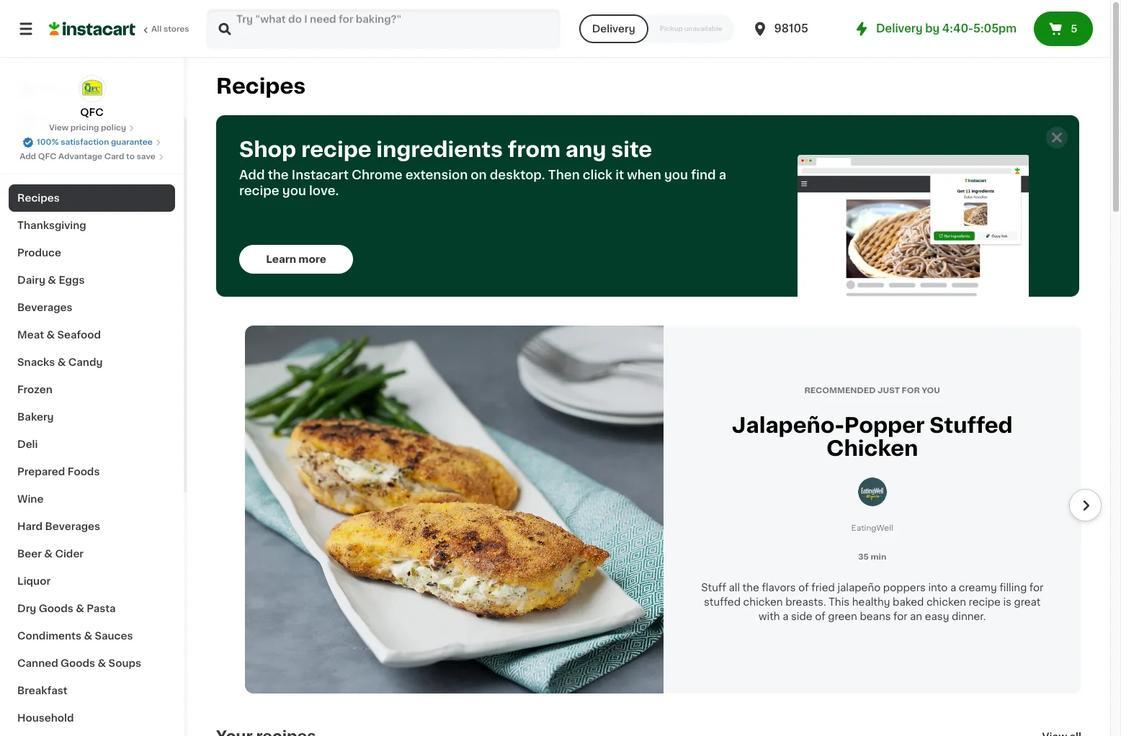 Task type: vqa. For each thing, say whether or not it's contained in the screenshot.
the Condiments
yes



Task type: describe. For each thing, give the bounding box(es) containing it.
lists
[[40, 142, 65, 152]]

advantage
[[58, 153, 102, 161]]

liquor link
[[9, 568, 175, 595]]

click
[[583, 169, 613, 181]]

any
[[566, 139, 606, 160]]

frozen link
[[9, 376, 175, 404]]

dry goods & pasta link
[[9, 595, 175, 623]]

dairy
[[17, 275, 45, 285]]

stuff all the flavors of fried jalapeño poppers into a creamy filling for stuffed chicken breasts. this healthy baked chicken recipe is great with a side of green beans for an easy dinner.
[[701, 583, 1044, 622]]

condiments & sauces link
[[9, 623, 175, 650]]

great
[[1014, 597, 1041, 607]]

qfc inside add qfc advantage card to save link
[[38, 153, 56, 161]]

qfc inside qfc link
[[80, 107, 104, 117]]

an
[[910, 612, 923, 622]]

delivery by 4:40-5:05pm link
[[853, 20, 1017, 37]]

jalapeño
[[838, 583, 881, 593]]

wine link
[[9, 486, 175, 513]]

with
[[759, 612, 780, 622]]

eatingwell image
[[858, 478, 887, 507]]

& left soups
[[98, 659, 106, 669]]

filling
[[1000, 583, 1027, 593]]

popper
[[844, 415, 925, 436]]

98105 button
[[751, 9, 838, 49]]

0 vertical spatial for
[[1030, 583, 1044, 593]]

goods for dry
[[39, 604, 73, 614]]

learn more
[[266, 254, 326, 264]]

all
[[151, 25, 162, 33]]

policy
[[101, 124, 126, 132]]

recipes link
[[9, 184, 175, 212]]

the inside stuff all the flavors of fried jalapeño poppers into a creamy filling for stuffed chicken breasts. this healthy baked chicken recipe is great with a side of green beans for an easy dinner.
[[743, 583, 759, 593]]

poppers
[[883, 583, 926, 593]]

all
[[729, 583, 740, 593]]

min
[[871, 553, 887, 561]]

stores
[[164, 25, 189, 33]]

on
[[471, 169, 487, 181]]

eggs
[[59, 275, 85, 285]]

beer & cider
[[17, 549, 84, 559]]

cider
[[55, 549, 84, 559]]

extension
[[405, 169, 468, 181]]

buy
[[40, 113, 61, 123]]

chicken
[[827, 438, 918, 459]]

stuffed
[[930, 415, 1013, 436]]

0 horizontal spatial you
[[282, 185, 306, 197]]

love.
[[309, 185, 339, 197]]

canned
[[17, 659, 58, 669]]

1 vertical spatial for
[[894, 612, 908, 622]]

beans
[[860, 612, 891, 622]]

view pricing policy
[[49, 124, 126, 132]]

dinner.
[[952, 612, 986, 622]]

it inside add the instacart chrome extension on desktop. then click it when you find a recipe you love.
[[616, 169, 624, 181]]

meat & seafood link
[[9, 321, 175, 349]]

frozen
[[17, 385, 52, 395]]

add qfc advantage card to save link
[[20, 151, 164, 163]]

deli link
[[9, 431, 175, 458]]

beverages inside beverages link
[[17, 303, 72, 313]]

100%
[[37, 138, 59, 146]]

100% satisfaction guarantee button
[[22, 134, 161, 148]]

shop recipe ingredients from any site
[[239, 139, 652, 160]]

shop for shop
[[40, 84, 67, 94]]

find
[[691, 169, 716, 181]]

learn more button
[[239, 245, 353, 274]]

prepared foods
[[17, 467, 100, 477]]

recommended just for you
[[805, 387, 940, 395]]

deli
[[17, 440, 38, 450]]

liquor
[[17, 576, 50, 587]]

saved
[[1063, 20, 1095, 30]]

stuffed
[[704, 597, 741, 607]]

into
[[928, 583, 948, 593]]

produce
[[17, 248, 61, 258]]

recipe inside add the instacart chrome extension on desktop. then click it when you find a recipe you love.
[[239, 185, 279, 197]]

dry goods & pasta
[[17, 604, 116, 614]]

& for meat
[[46, 330, 55, 340]]

snacks & candy link
[[9, 349, 175, 376]]

dairy & eggs link
[[9, 267, 175, 294]]

breasts.
[[786, 597, 826, 607]]

beer & cider link
[[9, 540, 175, 568]]

buy it again
[[40, 113, 101, 123]]

bakery
[[17, 412, 54, 422]]

condiments
[[17, 631, 81, 641]]

by
[[925, 23, 940, 34]]

save
[[137, 153, 156, 161]]

is
[[1003, 597, 1012, 607]]

0 vertical spatial recipe
[[301, 139, 372, 160]]

side
[[791, 612, 813, 622]]

2 chicken from the left
[[927, 597, 966, 607]]

2 horizontal spatial a
[[950, 583, 956, 593]]

sauces
[[95, 631, 133, 641]]

instacart logo image
[[49, 20, 135, 37]]

shop link
[[9, 75, 175, 104]]

learn
[[266, 254, 296, 264]]

recipes inside 'link'
[[17, 193, 60, 203]]

to
[[126, 153, 135, 161]]

guarantee
[[111, 138, 153, 146]]

instacart
[[292, 169, 349, 181]]

view
[[49, 124, 69, 132]]

1 horizontal spatial recipes
[[216, 76, 306, 97]]

meat & seafood
[[17, 330, 101, 340]]

snacks
[[17, 357, 55, 368]]

add for add qfc advantage card to save
[[20, 153, 36, 161]]

ingredients
[[376, 139, 503, 160]]



Task type: locate. For each thing, give the bounding box(es) containing it.
0 horizontal spatial shop
[[40, 84, 67, 94]]

& for dairy
[[48, 275, 56, 285]]

recommended
[[805, 387, 876, 395]]

0 vertical spatial goods
[[39, 604, 73, 614]]

beverages down dairy & eggs in the left of the page
[[17, 303, 72, 313]]

98105
[[774, 23, 809, 34]]

recipe up instacart
[[301, 139, 372, 160]]

pricing
[[70, 124, 99, 132]]

1 vertical spatial recipe
[[239, 185, 279, 197]]

delivery button
[[579, 14, 648, 43]]

for up "great"
[[1030, 583, 1044, 593]]

item carousel region
[[216, 326, 1102, 694]]

& left pasta
[[76, 604, 84, 614]]

& for condiments
[[84, 631, 92, 641]]

the right all
[[743, 583, 759, 593]]

canned goods & soups link
[[9, 650, 175, 677]]

1 horizontal spatial chicken
[[927, 597, 966, 607]]

thanksgiving
[[17, 221, 86, 231]]

household link
[[9, 705, 175, 732]]

shop for shop recipe ingredients from any site
[[239, 139, 296, 160]]

beer
[[17, 549, 42, 559]]

it up the view
[[63, 113, 70, 123]]

& right meat on the top left of the page
[[46, 330, 55, 340]]

shop up 'buy'
[[40, 84, 67, 94]]

it right the "click"
[[616, 169, 624, 181]]

2 vertical spatial recipe
[[969, 597, 1001, 607]]

dairy & eggs
[[17, 275, 85, 285]]

0 horizontal spatial delivery
[[592, 24, 635, 34]]

hard beverages link
[[9, 513, 175, 540]]

& for snacks
[[57, 357, 66, 368]]

jalapeño-
[[732, 415, 844, 436]]

1 horizontal spatial it
[[616, 169, 624, 181]]

1 horizontal spatial shop
[[239, 139, 296, 160]]

satisfaction
[[61, 138, 109, 146]]

breakfast
[[17, 686, 68, 696]]

you left find
[[664, 169, 688, 181]]

hard
[[17, 522, 43, 532]]

& left 'sauces'
[[84, 631, 92, 641]]

0 horizontal spatial recipe
[[239, 185, 279, 197]]

then
[[548, 169, 580, 181]]

0 vertical spatial you
[[664, 169, 688, 181]]

1 vertical spatial a
[[950, 583, 956, 593]]

0 horizontal spatial recipes
[[17, 193, 60, 203]]

1 horizontal spatial qfc
[[80, 107, 104, 117]]

snacks & candy
[[17, 357, 103, 368]]

a right into
[[950, 583, 956, 593]]

healthy
[[852, 597, 890, 607]]

a inside add the instacart chrome extension on desktop. then click it when you find a recipe you love.
[[719, 169, 726, 181]]

1 vertical spatial of
[[815, 612, 826, 622]]

qfc down lists
[[38, 153, 56, 161]]

eatingwell
[[851, 524, 893, 532]]

recipes
[[216, 76, 306, 97], [17, 193, 60, 203]]

0 vertical spatial a
[[719, 169, 726, 181]]

recipe left the love.
[[239, 185, 279, 197]]

add the instacart chrome extension on desktop. then click it when you find a recipe you love.
[[239, 169, 726, 197]]

canned goods & soups
[[17, 659, 141, 669]]

1 vertical spatial the
[[743, 583, 759, 593]]

2 horizontal spatial recipe
[[969, 597, 1001, 607]]

foods
[[68, 467, 100, 477]]

chicken down into
[[927, 597, 966, 607]]

1 vertical spatial add
[[239, 169, 265, 181]]

meat
[[17, 330, 44, 340]]

chicken
[[743, 597, 783, 607], [927, 597, 966, 607]]

0 horizontal spatial chicken
[[743, 597, 783, 607]]

a left side
[[783, 612, 789, 622]]

of right side
[[815, 612, 826, 622]]

1 vertical spatial you
[[282, 185, 306, 197]]

card
[[104, 153, 124, 161]]

delivery inside delivery by 4:40-5:05pm link
[[876, 23, 923, 34]]

1 horizontal spatial of
[[815, 612, 826, 622]]

extension banner image
[[797, 155, 1029, 297]]

site
[[611, 139, 652, 160]]

1 horizontal spatial recipe
[[301, 139, 372, 160]]

1 horizontal spatial add
[[239, 169, 265, 181]]

goods down condiments & sauces
[[61, 659, 95, 669]]

5:05pm
[[974, 23, 1017, 34]]

0 horizontal spatial for
[[894, 612, 908, 622]]

flavors
[[762, 583, 796, 593]]

delivery inside delivery button
[[592, 24, 635, 34]]

add for add the instacart chrome extension on desktop. then click it when you find a recipe you love.
[[239, 169, 265, 181]]

0 vertical spatial shop
[[40, 84, 67, 94]]

0 vertical spatial beverages
[[17, 303, 72, 313]]

0 horizontal spatial of
[[799, 583, 809, 593]]

1 horizontal spatial the
[[743, 583, 759, 593]]

0 horizontal spatial a
[[719, 169, 726, 181]]

4:40-
[[942, 23, 974, 34]]

& left eggs
[[48, 275, 56, 285]]

0 vertical spatial add
[[20, 153, 36, 161]]

1 vertical spatial it
[[616, 169, 624, 181]]

easy
[[925, 612, 949, 622]]

0 vertical spatial qfc
[[80, 107, 104, 117]]

& left candy
[[57, 357, 66, 368]]

add left advantage
[[20, 153, 36, 161]]

goods
[[39, 604, 73, 614], [61, 659, 95, 669]]

service type group
[[579, 14, 734, 43]]

chicken up with
[[743, 597, 783, 607]]

recipe inside stuff all the flavors of fried jalapeño poppers into a creamy filling for stuffed chicken breasts. this healthy baked chicken recipe is great with a side of green beans for an easy dinner.
[[969, 597, 1001, 607]]

goods up condiments
[[39, 604, 73, 614]]

0 vertical spatial it
[[63, 113, 70, 123]]

& right beer
[[44, 549, 53, 559]]

Search field
[[208, 10, 559, 48]]

again
[[73, 113, 101, 123]]

produce link
[[9, 239, 175, 267]]

for left an
[[894, 612, 908, 622]]

0 vertical spatial the
[[268, 169, 289, 181]]

1 vertical spatial beverages
[[45, 522, 100, 532]]

view pricing policy link
[[49, 123, 135, 134]]

0 horizontal spatial it
[[63, 113, 70, 123]]

add
[[20, 153, 36, 161], [239, 169, 265, 181]]

1 horizontal spatial you
[[664, 169, 688, 181]]

saved button
[[1045, 18, 1095, 35]]

qfc up view pricing policy "link" on the top of page
[[80, 107, 104, 117]]

1 chicken from the left
[[743, 597, 783, 607]]

add inside add the instacart chrome extension on desktop. then click it when you find a recipe you love.
[[239, 169, 265, 181]]

dry
[[17, 604, 36, 614]]

goods for canned
[[61, 659, 95, 669]]

None search field
[[206, 9, 560, 49]]

qfc logo image
[[78, 75, 106, 102]]

0 vertical spatial of
[[799, 583, 809, 593]]

1 horizontal spatial delivery
[[876, 23, 923, 34]]

1 vertical spatial goods
[[61, 659, 95, 669]]

beverages link
[[9, 294, 175, 321]]

35 min
[[858, 553, 887, 561]]

& for beer
[[44, 549, 53, 559]]

1 vertical spatial shop
[[239, 139, 296, 160]]

1 horizontal spatial for
[[1030, 583, 1044, 593]]

recipe
[[301, 139, 372, 160], [239, 185, 279, 197], [969, 597, 1001, 607]]

shop up instacart
[[239, 139, 296, 160]]

beverages up 'cider'
[[45, 522, 100, 532]]

seafood
[[57, 330, 101, 340]]

1 horizontal spatial a
[[783, 612, 789, 622]]

of
[[799, 583, 809, 593], [815, 612, 826, 622]]

for
[[1030, 583, 1044, 593], [894, 612, 908, 622]]

of up the breasts.
[[799, 583, 809, 593]]

2 vertical spatial a
[[783, 612, 789, 622]]

the left instacart
[[268, 169, 289, 181]]

delivery for delivery
[[592, 24, 635, 34]]

desktop.
[[490, 169, 545, 181]]

condiments & sauces
[[17, 631, 133, 641]]

&
[[48, 275, 56, 285], [46, 330, 55, 340], [57, 357, 66, 368], [44, 549, 53, 559], [76, 604, 84, 614], [84, 631, 92, 641], [98, 659, 106, 669]]

prepared
[[17, 467, 65, 477]]

1 vertical spatial qfc
[[38, 153, 56, 161]]

fried
[[812, 583, 835, 593]]

creamy
[[959, 583, 997, 593]]

delivery by 4:40-5:05pm
[[876, 23, 1017, 34]]

buy it again link
[[9, 104, 175, 133]]

delivery for delivery by 4:40-5:05pm
[[876, 23, 923, 34]]

1 vertical spatial recipes
[[17, 193, 60, 203]]

you
[[664, 169, 688, 181], [282, 185, 306, 197]]

stuff
[[701, 583, 726, 593]]

it
[[63, 113, 70, 123], [616, 169, 624, 181]]

lists link
[[9, 133, 175, 161]]

0 vertical spatial recipes
[[216, 76, 306, 97]]

a right find
[[719, 169, 726, 181]]

the
[[268, 169, 289, 181], [743, 583, 759, 593]]

0 horizontal spatial add
[[20, 153, 36, 161]]

add left instacart
[[239, 169, 265, 181]]

for
[[902, 387, 920, 395]]

this
[[829, 597, 850, 607]]

recipe down creamy
[[969, 597, 1001, 607]]

0 horizontal spatial qfc
[[38, 153, 56, 161]]

qfc link
[[78, 75, 106, 120]]

jalapeño-popper stuffed chicken
[[732, 415, 1013, 459]]

beverages inside hard beverages link
[[45, 522, 100, 532]]

you left the love.
[[282, 185, 306, 197]]

the inside add the instacart chrome extension on desktop. then click it when you find a recipe you love.
[[268, 169, 289, 181]]

prepared foods link
[[9, 458, 175, 486]]

0 horizontal spatial the
[[268, 169, 289, 181]]



